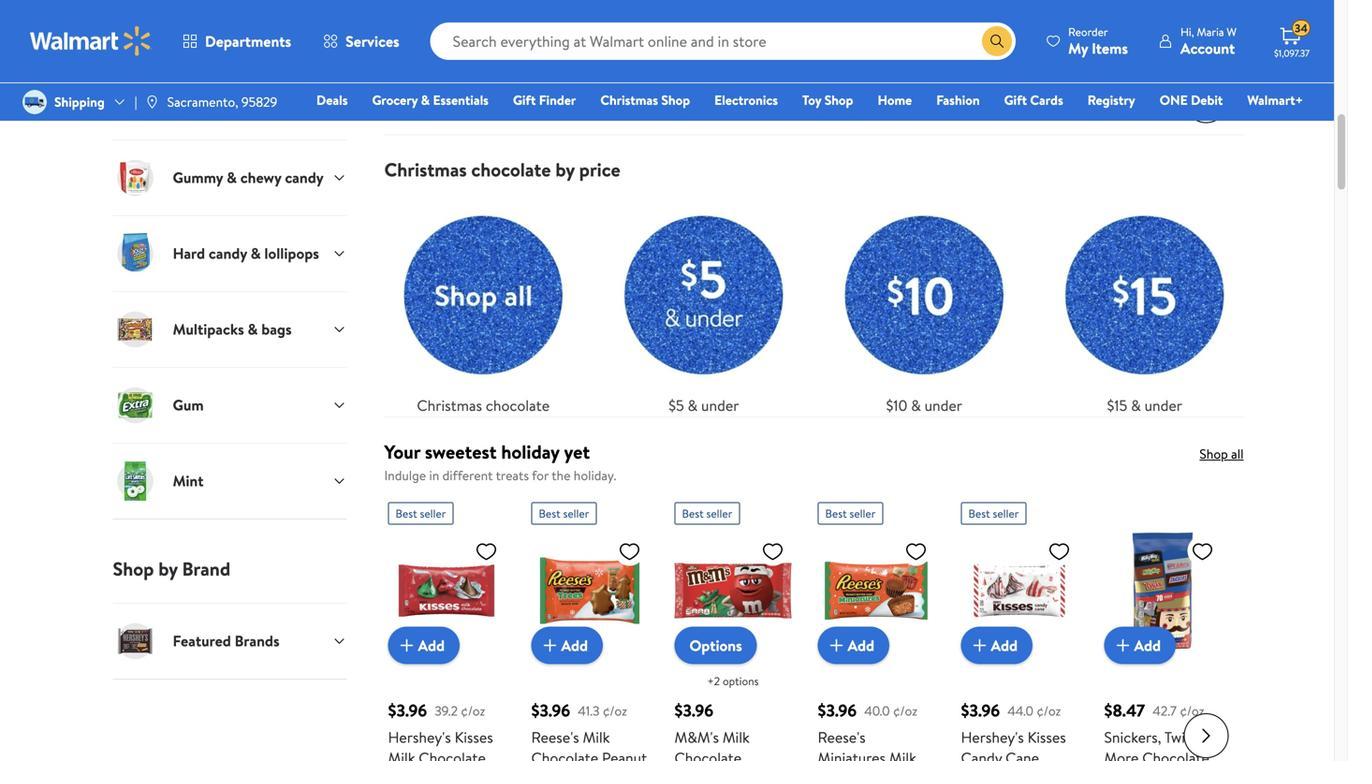 Task type: describe. For each thing, give the bounding box(es) containing it.
holiday
[[399, 91, 442, 110]]

hi,
[[1180, 24, 1194, 40]]

0 vertical spatial by
[[555, 156, 575, 183]]

next slide for navpills list image
[[1184, 78, 1229, 123]]

$8.47
[[1104, 699, 1145, 722]]

shipping
[[54, 93, 105, 111]]

add to favorites list, hershey's kisses candy cane flavored christmas candy, bag 9 oz image
[[1048, 540, 1071, 563]]

christmas chocolate link
[[384, 196, 582, 417]]

shop up the grocery & essentials at the left of the page
[[415, 7, 444, 25]]

gum inside dropdown button
[[173, 395, 204, 415]]

add for hershey's kisses candy can
[[991, 635, 1018, 656]]

1 horizontal spatial multipacks
[[945, 91, 1006, 110]]

reese's for reese's miniatures mil
[[818, 727, 866, 748]]

one
[[1160, 91, 1188, 109]]

grocery
[[372, 91, 418, 109]]

$1,097.37
[[1274, 47, 1310, 59]]

more
[[1104, 748, 1139, 761]]

2 shop now list item from the left
[[814, 0, 1255, 44]]

$10
[[886, 395, 907, 416]]

add button for reese's miniatures mil
[[818, 627, 889, 664]]

$10 & under
[[886, 395, 962, 416]]

gift cards
[[1004, 91, 1063, 109]]

mint button
[[113, 443, 347, 518]]

chewy inside dropdown button
[[240, 167, 281, 188]]

$3.96 for $3.96 m&m's milk chocolat
[[675, 699, 714, 722]]

departments
[[205, 31, 291, 51]]

gift finder link
[[505, 90, 584, 110]]

5 add from the left
[[1134, 635, 1161, 656]]

cards
[[1030, 91, 1063, 109]]

$5 & under
[[669, 395, 739, 416]]

$10 & under link
[[825, 196, 1023, 417]]

34
[[1295, 20, 1308, 36]]

$15 & under
[[1107, 395, 1182, 416]]

better for you link
[[1203, 82, 1313, 119]]

gift for gift cards
[[1004, 91, 1027, 109]]

christmas chocolate by price
[[384, 156, 620, 183]]

christmas for christmas chocolate by price
[[384, 156, 467, 183]]

your sweetest holiday yet indulge in different treats for the holiday.
[[384, 439, 616, 484]]

brand
[[182, 555, 230, 582]]

¢/oz inside '$8.47 42.7 ¢/oz snickers, twix & more chocolat'
[[1180, 701, 1204, 720]]

electronics link
[[706, 90, 786, 110]]

$3.96 for $3.96 39.2 ¢/oz hershey's kisses milk chocolat
[[388, 699, 427, 722]]

search icon image
[[990, 34, 1005, 49]]

you
[[1277, 91, 1298, 110]]

Search search field
[[430, 22, 1016, 60]]

options
[[723, 673, 759, 689]]

m&m's milk chocolate christmas candy - 10 oz bag image
[[675, 532, 792, 649]]

lollipops inside hard candy & lollipops link
[[861, 91, 907, 110]]

fashion link
[[928, 90, 988, 110]]

featured
[[173, 631, 231, 651]]

gum link
[[1069, 82, 1126, 119]]

shop left all
[[1200, 445, 1228, 463]]

home
[[878, 91, 912, 109]]

indulge
[[384, 466, 426, 484]]

lollipops inside hard candy & lollipops dropdown button
[[264, 243, 319, 264]]

40.0
[[864, 701, 890, 720]]

christmas shop link
[[592, 90, 699, 110]]

shop all
[[1200, 445, 1244, 463]]

hi, maria w account
[[1180, 24, 1237, 59]]

1 product group from the left
[[388, 495, 505, 761]]

¢/oz for reese's milk chocolate peanu
[[603, 701, 627, 720]]

gift for gift finder
[[513, 91, 536, 109]]

brands
[[235, 631, 280, 651]]

95829
[[241, 93, 277, 111]]

twix
[[1164, 727, 1192, 748]]

featured brands
[[173, 631, 280, 651]]

milk inside $3.96 39.2 ¢/oz hershey's kisses milk chocolat
[[388, 748, 415, 761]]

& inside '$8.47 42.7 ¢/oz snickers, twix & more chocolat'
[[1196, 727, 1206, 748]]

add for reese's miniatures mil
[[848, 635, 874, 656]]

registry link
[[1079, 90, 1144, 110]]

0 vertical spatial gum
[[1084, 91, 1111, 110]]

hershey's for candy
[[961, 727, 1024, 748]]

1 horizontal spatial bags
[[1021, 91, 1046, 110]]

1 horizontal spatial multipacks & bags
[[945, 91, 1046, 110]]

hard inside hard candy & lollipops link
[[781, 91, 809, 110]]

holiday candy link
[[384, 82, 494, 119]]

add button for hershey's kisses milk chocolat
[[388, 627, 460, 664]]

items
[[1092, 38, 1128, 59]]

miniatures
[[818, 748, 886, 761]]

shop left brand on the left of page
[[113, 555, 154, 582]]

$3.96 m&m's milk chocolat
[[675, 699, 784, 761]]

christmas for christmas shop
[[600, 91, 658, 109]]

best seller for hershey's kisses candy can
[[968, 506, 1019, 521]]

shop left electronics
[[661, 91, 690, 109]]

add to cart image for hershey's kisses milk chocolat
[[396, 634, 418, 657]]

in
[[429, 466, 439, 484]]

deals link
[[308, 90, 356, 110]]

christmas chocolate
[[417, 395, 550, 416]]

$3.96 39.2 ¢/oz hershey's kisses milk chocolat
[[388, 699, 501, 761]]

options link
[[675, 627, 757, 664]]

holiday.
[[574, 466, 616, 484]]

holiday candy
[[399, 91, 479, 110]]

1 shop now list item from the left
[[373, 0, 814, 44]]

under for $5 & under
[[701, 395, 739, 416]]

shop now link for second shop now list item
[[825, 0, 1244, 30]]

walmart+ link
[[1239, 90, 1312, 110]]

¢/oz for hershey's kisses candy can
[[1037, 701, 1061, 720]]

categories
[[113, 16, 202, 42]]

account
[[1180, 38, 1235, 59]]

39.2
[[435, 701, 458, 720]]

best for $3.96
[[682, 506, 704, 521]]

finder
[[539, 91, 576, 109]]

home link
[[869, 90, 920, 110]]

walmart image
[[30, 26, 152, 56]]

seller for reese's milk chocolate peanu
[[563, 506, 589, 521]]

best seller for reese's miniatures mil
[[825, 506, 876, 521]]

$3.96 40.0 ¢/oz reese's miniatures mil
[[818, 699, 933, 761]]

seller for $3.96
[[706, 506, 732, 521]]

add to favorites list, reese's milk chocolate peanut butter snack size trees christmas candy, bag 9.6 oz image
[[618, 540, 641, 563]]

shop now for second shop now list item
[[856, 7, 912, 25]]

my
[[1068, 38, 1088, 59]]

chocolate inside $3.96 41.3 ¢/oz reese's milk chocolate peanu
[[531, 748, 598, 761]]

$15 & under link
[[1046, 196, 1244, 417]]

3 add to cart image from the left
[[1112, 634, 1134, 657]]

$3.96 for $3.96 40.0 ¢/oz reese's miniatures mil
[[818, 699, 857, 722]]

44.0
[[1008, 701, 1034, 720]]

best for reese's milk chocolate peanu
[[539, 506, 560, 521]]

gift cards link
[[996, 90, 1072, 110]]

shop now link for 2nd shop now list item from right
[[384, 0, 803, 30]]

list containing shop now
[[373, 0, 1255, 44]]

electronics
[[714, 91, 778, 109]]

add for hershey's kisses milk chocolat
[[418, 635, 445, 656]]

candy
[[961, 748, 1002, 761]]

kisses for hershey's kisses milk chocolat
[[455, 727, 493, 748]]

sacramento, 95829
[[167, 93, 277, 111]]

reese's for reese's milk chocolate peanu
[[531, 727, 579, 748]]

better
[[1218, 91, 1254, 110]]

shop right toy
[[824, 91, 853, 109]]

deals
[[316, 91, 348, 109]]

bags inside dropdown button
[[261, 319, 292, 339]]



Task type: vqa. For each thing, say whether or not it's contained in the screenshot.
'Featured Brands' "dropdown button"
yes



Task type: locate. For each thing, give the bounding box(es) containing it.
1 ¢/oz from the left
[[461, 701, 485, 720]]

shop now link up search icon
[[825, 0, 1244, 30]]

gummy & chewy candy button
[[113, 139, 347, 215]]

$5
[[669, 395, 684, 416]]

hard up multipacks & bags dropdown button
[[173, 243, 205, 264]]

1 list from the top
[[373, 0, 1255, 44]]

hershey's down 44.0
[[961, 727, 1024, 748]]

6 product group from the left
[[1104, 495, 1221, 761]]

2 gift from the left
[[1004, 91, 1027, 109]]

+2
[[707, 673, 720, 689]]

0 horizontal spatial add to cart image
[[539, 634, 561, 657]]

0 vertical spatial chewy
[[671, 91, 707, 110]]

under right $5
[[701, 395, 739, 416]]

product group containing $8.47
[[1104, 495, 1221, 761]]

4 best seller from the left
[[825, 506, 876, 521]]

41.3
[[578, 701, 600, 720]]

snickers, twix & more chocolate christmas candy variety pack - 70 ct bulk bag image
[[1104, 532, 1221, 649]]

3 add button from the left
[[818, 627, 889, 664]]

0 horizontal spatial gummy & chewy candy
[[173, 167, 324, 188]]

gummy inside gummy & chewy candy link
[[612, 91, 656, 110]]

add button up $8.47
[[1104, 627, 1176, 664]]

bags up gum dropdown button
[[261, 319, 292, 339]]

1 vertical spatial gummy & chewy candy
[[173, 167, 324, 188]]

0 horizontal spatial hard candy & lollipops
[[173, 243, 319, 264]]

0 horizontal spatial shop now link
[[384, 0, 803, 30]]

best seller for hershey's kisses milk chocolat
[[396, 506, 446, 521]]

2 under from the left
[[925, 395, 962, 416]]

2 horizontal spatial milk
[[723, 727, 750, 748]]

1 horizontal spatial hershey's
[[961, 727, 1024, 748]]

2 best seller from the left
[[539, 506, 589, 521]]

candy
[[445, 91, 479, 110], [710, 91, 744, 110], [812, 91, 846, 110], [285, 167, 324, 188], [209, 243, 247, 264]]

$8.47 42.7 ¢/oz snickers, twix & more chocolat
[[1104, 699, 1214, 761]]

0 horizontal spatial multipacks & bags
[[173, 319, 292, 339]]

shop now list item up 'finder'
[[373, 0, 814, 44]]

gum up the mint
[[173, 395, 204, 415]]

1 horizontal spatial gift
[[1004, 91, 1027, 109]]

2 add to cart image from the left
[[968, 634, 991, 657]]

4 add button from the left
[[961, 627, 1033, 664]]

2 vertical spatial christmas
[[417, 395, 482, 416]]

next slide for product carousel list image
[[1184, 713, 1229, 758]]

now up home link
[[888, 7, 912, 25]]

add to cart image up $3.96 41.3 ¢/oz reese's milk chocolate peanu
[[539, 634, 561, 657]]

2 now from the left
[[888, 7, 912, 25]]

1 kisses from the left
[[455, 727, 493, 748]]

shop now list item
[[373, 0, 814, 44], [814, 0, 1255, 44]]

 image
[[145, 95, 160, 110]]

for
[[1257, 91, 1274, 110], [532, 466, 549, 484]]

$15
[[1107, 395, 1127, 416]]

m&m's
[[675, 727, 719, 748]]

2 shop now link from the left
[[825, 0, 1244, 30]]

1 hershey's from the left
[[388, 727, 451, 748]]

1 horizontal spatial hard candy & lollipops
[[781, 91, 907, 110]]

1 $3.96 from the left
[[388, 699, 427, 722]]

all
[[1231, 445, 1244, 463]]

gift left 'finder'
[[513, 91, 536, 109]]

w
[[1227, 24, 1237, 40]]

0 horizontal spatial kisses
[[455, 727, 493, 748]]

best seller for $3.96
[[682, 506, 732, 521]]

add for reese's milk chocolate peanu
[[561, 635, 588, 656]]

1 horizontal spatial gum
[[1084, 91, 1111, 110]]

1 reese's from the left
[[531, 727, 579, 748]]

0 vertical spatial multipacks & bags
[[945, 91, 1046, 110]]

4 best from the left
[[825, 506, 847, 521]]

for left you
[[1257, 91, 1274, 110]]

1 horizontal spatial gummy & chewy candy
[[612, 91, 744, 110]]

Walmart Site-Wide search field
[[430, 22, 1016, 60]]

hard candy & lollipops button
[[113, 215, 347, 291]]

1 vertical spatial for
[[532, 466, 549, 484]]

add to cart image for reese's milk chocolate peanu
[[539, 634, 561, 657]]

2 add button from the left
[[531, 627, 603, 664]]

mints
[[1149, 91, 1180, 110]]

1 horizontal spatial shop now
[[856, 7, 912, 25]]

under for $15 & under
[[1145, 395, 1182, 416]]

1 shop now link from the left
[[384, 0, 803, 30]]

seller up m&m's milk chocolate christmas candy - 10 oz bag image
[[706, 506, 732, 521]]

0 vertical spatial gummy & chewy candy
[[612, 91, 744, 110]]

toy shop
[[802, 91, 853, 109]]

1 horizontal spatial add to cart image
[[968, 634, 991, 657]]

2 shop now from the left
[[856, 7, 912, 25]]

gummy inside dropdown button
[[173, 167, 223, 188]]

kisses down 44.0
[[1028, 727, 1066, 748]]

1 add from the left
[[418, 635, 445, 656]]

add to favorites list, m&m's milk chocolate christmas candy - 10 oz bag image
[[762, 540, 784, 563]]

chewy left electronics
[[671, 91, 707, 110]]

gift finder
[[513, 91, 576, 109]]

add up "40.0"
[[848, 635, 874, 656]]

0 vertical spatial hard
[[781, 91, 809, 110]]

1 vertical spatial gum
[[173, 395, 204, 415]]

shop now
[[415, 7, 471, 25], [856, 7, 912, 25]]

¢/oz right 39.2
[[461, 701, 485, 720]]

add to favorites list, hershey's kisses milk chocolate christmas candy, bag 10.1 oz image
[[475, 540, 498, 563]]

best
[[396, 506, 417, 521], [539, 506, 560, 521], [682, 506, 704, 521], [825, 506, 847, 521], [968, 506, 990, 521]]

¢/oz right "40.0"
[[893, 701, 917, 720]]

3 product group from the left
[[675, 495, 792, 761]]

3 ¢/oz from the left
[[893, 701, 917, 720]]

0 vertical spatial chocolate
[[516, 91, 575, 110]]

1 vertical spatial list
[[373, 181, 1255, 417]]

2 horizontal spatial add to cart image
[[1112, 634, 1134, 657]]

seller down the
[[563, 506, 589, 521]]

0 horizontal spatial milk
[[388, 748, 415, 761]]

3 under from the left
[[1145, 395, 1182, 416]]

gum right cards
[[1084, 91, 1111, 110]]

best for hershey's kisses milk chocolat
[[396, 506, 417, 521]]

1 vertical spatial chocolate
[[531, 748, 598, 761]]

christmas right 'finder'
[[600, 91, 658, 109]]

0 vertical spatial chocolate
[[471, 156, 551, 183]]

chocolate image
[[113, 79, 158, 124]]

different
[[442, 466, 493, 484]]

1 vertical spatial bags
[[261, 319, 292, 339]]

add up 39.2
[[418, 635, 445, 656]]

add button for hershey's kisses candy can
[[961, 627, 1033, 664]]

add to cart image
[[539, 634, 561, 657], [968, 634, 991, 657]]

hershey's for milk
[[388, 727, 451, 748]]

holiday
[[501, 439, 559, 465]]

shop up home on the right top of the page
[[856, 7, 885, 25]]

0 horizontal spatial hard
[[173, 243, 205, 264]]

add button up 44.0
[[961, 627, 1033, 664]]

best for hershey's kisses candy can
[[968, 506, 990, 521]]

add button up 39.2
[[388, 627, 460, 664]]

$3.96 41.3 ¢/oz reese's milk chocolate peanu
[[531, 699, 647, 761]]

shop now up home link
[[856, 7, 912, 25]]

3 best seller from the left
[[682, 506, 732, 521]]

2 seller from the left
[[563, 506, 589, 521]]

add to cart image for reese's miniatures mil
[[825, 634, 848, 657]]

4 seller from the left
[[850, 506, 876, 521]]

5 product group from the left
[[961, 495, 1078, 761]]

sacramento,
[[167, 93, 238, 111]]

hard candy & lollipops
[[781, 91, 907, 110], [173, 243, 319, 264]]

gummy right 'finder'
[[612, 91, 656, 110]]

best seller down "in" on the bottom left
[[396, 506, 446, 521]]

1 horizontal spatial kisses
[[1028, 727, 1066, 748]]

add to cart image up $3.96 44.0 ¢/oz hershey's kisses candy can
[[968, 634, 991, 657]]

reese's milk chocolate peanut butter snack size trees christmas candy, bag 9.6 oz image
[[531, 532, 648, 649]]

$3.96 left "40.0"
[[818, 699, 857, 722]]

$3.96 inside $3.96 40.0 ¢/oz reese's miniatures mil
[[818, 699, 857, 722]]

2 hershey's from the left
[[961, 727, 1024, 748]]

grocery & essentials link
[[364, 90, 497, 110]]

one debit
[[1160, 91, 1223, 109]]

add to cart image
[[396, 634, 418, 657], [825, 634, 848, 657], [1112, 634, 1134, 657]]

3 add from the left
[[848, 635, 874, 656]]

2 $3.96 from the left
[[531, 699, 570, 722]]

¢/oz for reese's miniatures mil
[[893, 701, 917, 720]]

4 ¢/oz from the left
[[1037, 701, 1061, 720]]

0 horizontal spatial now
[[447, 7, 471, 25]]

0 horizontal spatial gummy
[[173, 167, 223, 188]]

$3.96 for $3.96 44.0 ¢/oz hershey's kisses candy can
[[961, 699, 1000, 722]]

hershey's inside $3.96 44.0 ¢/oz hershey's kisses candy can
[[961, 727, 1024, 748]]

essentials
[[433, 91, 489, 109]]

1 add button from the left
[[388, 627, 460, 664]]

toy shop link
[[794, 90, 862, 110]]

¢/oz right 41.3
[[603, 701, 627, 720]]

kisses for hershey's kisses candy can
[[1028, 727, 1066, 748]]

1 seller from the left
[[420, 506, 446, 521]]

0 horizontal spatial lollipops
[[264, 243, 319, 264]]

hard candy & lollipops inside dropdown button
[[173, 243, 319, 264]]

now up essentials
[[447, 7, 471, 25]]

1 horizontal spatial add to cart image
[[825, 634, 848, 657]]

add button
[[388, 627, 460, 664], [531, 627, 603, 664], [818, 627, 889, 664], [961, 627, 1033, 664], [1104, 627, 1176, 664]]

best up reese's miniatures milk chocolate peanut butter cups christmas candy, bag 9.9 oz image
[[825, 506, 847, 521]]

hard
[[781, 91, 809, 110], [173, 243, 205, 264]]

hard candy & lollipops link
[[766, 82, 922, 119]]

best up hershey's kisses candy cane flavored christmas candy, bag 9 oz image on the bottom right of page
[[968, 506, 990, 521]]

0 horizontal spatial reese's
[[531, 727, 579, 748]]

1 under from the left
[[701, 395, 739, 416]]

add up 42.7
[[1134, 635, 1161, 656]]

milk inside $3.96 41.3 ¢/oz reese's milk chocolate peanu
[[583, 727, 610, 748]]

hard inside hard candy & lollipops dropdown button
[[173, 243, 205, 264]]

best seller down the
[[539, 506, 589, 521]]

 image
[[22, 90, 47, 114]]

1 vertical spatial gummy
[[173, 167, 223, 188]]

1 now from the left
[[447, 7, 471, 25]]

lollipops
[[861, 91, 907, 110], [264, 243, 319, 264]]

1 best from the left
[[396, 506, 417, 521]]

1 vertical spatial christmas
[[384, 156, 467, 183]]

1 vertical spatial hard
[[173, 243, 205, 264]]

0 horizontal spatial for
[[532, 466, 549, 484]]

1 horizontal spatial gummy
[[612, 91, 656, 110]]

1 vertical spatial lollipops
[[264, 243, 319, 264]]

2 ¢/oz from the left
[[603, 701, 627, 720]]

$3.96 inside $3.96 41.3 ¢/oz reese's milk chocolate peanu
[[531, 699, 570, 722]]

product group
[[388, 495, 505, 761], [531, 495, 648, 761], [675, 495, 792, 761], [818, 495, 935, 761], [961, 495, 1078, 761], [1104, 495, 1221, 761]]

reorder my items
[[1068, 24, 1128, 59]]

seller for hershey's kisses candy can
[[993, 506, 1019, 521]]

gummy down "sacramento,"
[[173, 167, 223, 188]]

¢/oz
[[461, 701, 485, 720], [603, 701, 627, 720], [893, 701, 917, 720], [1037, 701, 1061, 720], [1180, 701, 1204, 720]]

$3.96 left 44.0
[[961, 699, 1000, 722]]

gummy & chewy candy link
[[597, 82, 759, 119]]

$3.96 left 39.2
[[388, 699, 427, 722]]

hershey's inside $3.96 39.2 ¢/oz hershey's kisses milk chocolat
[[388, 727, 451, 748]]

0 vertical spatial multipacks
[[945, 91, 1006, 110]]

1 horizontal spatial by
[[555, 156, 575, 183]]

now for 2nd shop now list item from right
[[447, 7, 471, 25]]

5 best seller from the left
[[968, 506, 1019, 521]]

2 best from the left
[[539, 506, 560, 521]]

¢/oz inside $3.96 40.0 ¢/oz reese's miniatures mil
[[893, 701, 917, 720]]

0 horizontal spatial multipacks
[[173, 319, 244, 339]]

reorder
[[1068, 24, 1108, 40]]

best up m&m's milk chocolate christmas candy - 10 oz bag image
[[682, 506, 704, 521]]

1 vertical spatial chocolate
[[486, 395, 550, 416]]

¢/oz inside $3.96 41.3 ¢/oz reese's milk chocolate peanu
[[603, 701, 627, 720]]

1 vertical spatial chewy
[[240, 167, 281, 188]]

1 best seller from the left
[[396, 506, 446, 521]]

now
[[447, 7, 471, 25], [888, 7, 912, 25]]

3 seller from the left
[[706, 506, 732, 521]]

0 vertical spatial hard candy & lollipops
[[781, 91, 907, 110]]

reese's down 41.3
[[531, 727, 579, 748]]

for left the
[[532, 466, 549, 484]]

3 best from the left
[[682, 506, 704, 521]]

$3.96 44.0 ¢/oz hershey's kisses candy can
[[961, 699, 1074, 761]]

chocolate down chocolate link
[[471, 156, 551, 183]]

best seller up reese's miniatures milk chocolate peanut butter cups christmas candy, bag 9.9 oz image
[[825, 506, 876, 521]]

debit
[[1191, 91, 1223, 109]]

0 horizontal spatial chewy
[[240, 167, 281, 188]]

christmas
[[600, 91, 658, 109], [384, 156, 467, 183], [417, 395, 482, 416]]

sweetest
[[425, 439, 497, 465]]

add to favorites list, snickers, twix & more chocolate christmas candy variety pack - 70 ct bulk bag image
[[1191, 540, 1214, 563]]

chocolate
[[471, 156, 551, 183], [486, 395, 550, 416]]

chewy down 95829
[[240, 167, 281, 188]]

1 horizontal spatial milk
[[583, 727, 610, 748]]

chocolate inside christmas chocolate 'link'
[[486, 395, 550, 416]]

seller up reese's miniatures milk chocolate peanut butter cups christmas candy, bag 9.9 oz image
[[850, 506, 876, 521]]

1 horizontal spatial shop now link
[[825, 0, 1244, 30]]

1 shop now from the left
[[415, 7, 471, 25]]

kisses down 39.2
[[455, 727, 493, 748]]

list containing christmas chocolate
[[373, 181, 1255, 417]]

chocolate link
[[501, 82, 590, 119]]

chocolate for christmas chocolate by price
[[471, 156, 551, 183]]

1 vertical spatial multipacks & bags
[[173, 319, 292, 339]]

gummy
[[612, 91, 656, 110], [173, 167, 223, 188]]

2 add from the left
[[561, 635, 588, 656]]

1 vertical spatial by
[[158, 555, 178, 582]]

¢/oz for hershey's kisses milk chocolat
[[461, 701, 485, 720]]

2 horizontal spatial under
[[1145, 395, 1182, 416]]

seller up hershey's kisses candy cane flavored christmas candy, bag 9 oz image on the bottom right of page
[[993, 506, 1019, 521]]

multipacks & bags
[[945, 91, 1046, 110], [173, 319, 292, 339]]

1 vertical spatial multipacks
[[173, 319, 244, 339]]

by left price
[[555, 156, 575, 183]]

1 horizontal spatial chewy
[[671, 91, 707, 110]]

5 $3.96 from the left
[[961, 699, 1000, 722]]

add button up "40.0"
[[818, 627, 889, 664]]

seller down "in" on the bottom left
[[420, 506, 446, 521]]

0 horizontal spatial gum
[[173, 395, 204, 415]]

$3.96 for $3.96 41.3 ¢/oz reese's milk chocolate peanu
[[531, 699, 570, 722]]

multipacks & bags inside dropdown button
[[173, 319, 292, 339]]

0 horizontal spatial add to cart image
[[396, 634, 418, 657]]

reese's miniatures milk chocolate peanut butter cups christmas candy, bag 9.9 oz image
[[818, 532, 935, 649]]

christmas up sweetest
[[417, 395, 482, 416]]

¢/oz inside $3.96 39.2 ¢/oz hershey's kisses milk chocolat
[[461, 701, 485, 720]]

better for you
[[1218, 91, 1298, 110]]

shop now link
[[384, 0, 803, 30], [825, 0, 1244, 30]]

0 horizontal spatial under
[[701, 395, 739, 416]]

1 gift from the left
[[513, 91, 536, 109]]

for inside your sweetest holiday yet indulge in different treats for the holiday.
[[532, 466, 549, 484]]

¢/oz right 44.0
[[1037, 701, 1061, 720]]

$3.96 inside $3.96 m&m's milk chocolat
[[675, 699, 714, 722]]

one debit link
[[1151, 90, 1231, 110]]

multipacks & bags link
[[930, 82, 1061, 119]]

5 seller from the left
[[993, 506, 1019, 521]]

under right $10
[[925, 395, 962, 416]]

reese's inside $3.96 41.3 ¢/oz reese's milk chocolate peanu
[[531, 727, 579, 748]]

0 horizontal spatial shop now
[[415, 7, 471, 25]]

0 horizontal spatial gift
[[513, 91, 536, 109]]

¢/oz right 42.7
[[1180, 701, 1204, 720]]

multipacks inside dropdown button
[[173, 319, 244, 339]]

bags left gum link
[[1021, 91, 1046, 110]]

4 add from the left
[[991, 635, 1018, 656]]

5 best from the left
[[968, 506, 990, 521]]

best down indulge
[[396, 506, 417, 521]]

0 vertical spatial for
[[1257, 91, 1274, 110]]

add to cart image up $8.47
[[1112, 634, 1134, 657]]

gum button
[[113, 367, 347, 443]]

hershey's kisses milk chocolate christmas candy, bag 10.1 oz image
[[388, 532, 505, 649]]

shop now list item up gift cards
[[814, 0, 1255, 44]]

seller for reese's miniatures mil
[[850, 506, 876, 521]]

gift left cards
[[1004, 91, 1027, 109]]

$3.96 left 41.3
[[531, 699, 570, 722]]

christmas for christmas chocolate
[[417, 395, 482, 416]]

best down the
[[539, 506, 560, 521]]

0 vertical spatial list
[[373, 0, 1255, 44]]

add to cart image for hershey's kisses candy can
[[968, 634, 991, 657]]

add to cart image up $3.96 40.0 ¢/oz reese's miniatures mil
[[825, 634, 848, 657]]

1 add to cart image from the left
[[539, 634, 561, 657]]

2 kisses from the left
[[1028, 727, 1066, 748]]

snickers,
[[1104, 727, 1161, 748]]

chocolate for christmas chocolate
[[486, 395, 550, 416]]

0 vertical spatial lollipops
[[861, 91, 907, 110]]

¢/oz inside $3.96 44.0 ¢/oz hershey's kisses candy can
[[1037, 701, 1061, 720]]

1 horizontal spatial under
[[925, 395, 962, 416]]

add button up 41.3
[[531, 627, 603, 664]]

reese's down "40.0"
[[818, 727, 866, 748]]

4 $3.96 from the left
[[818, 699, 857, 722]]

hershey's kisses candy cane flavored christmas candy, bag 9 oz image
[[961, 532, 1078, 649]]

yet
[[564, 439, 590, 465]]

hershey's down 39.2
[[388, 727, 451, 748]]

under right $15
[[1145, 395, 1182, 416]]

christmas down holiday
[[384, 156, 467, 183]]

reese's inside $3.96 40.0 ¢/oz reese's miniatures mil
[[818, 727, 866, 748]]

$3.96 up m&m's
[[675, 699, 714, 722]]

shop now up holiday candy at the left top
[[415, 7, 471, 25]]

kisses inside $3.96 39.2 ¢/oz hershey's kisses milk chocolat
[[455, 727, 493, 748]]

3 $3.96 from the left
[[675, 699, 714, 722]]

featured brands button
[[113, 603, 347, 679]]

add up 44.0
[[991, 635, 1018, 656]]

1 horizontal spatial lollipops
[[861, 91, 907, 110]]

chocolate down 41.3
[[531, 748, 598, 761]]

1 horizontal spatial reese's
[[818, 727, 866, 748]]

gummy & chewy candy inside dropdown button
[[173, 167, 324, 188]]

christmas inside 'link'
[[417, 395, 482, 416]]

add to favorites list, reese's miniatures milk chocolate peanut butter cups christmas candy, bag 9.9 oz image
[[905, 540, 927, 563]]

shop
[[415, 7, 444, 25], [856, 7, 885, 25], [661, 91, 690, 109], [824, 91, 853, 109], [1200, 445, 1228, 463], [113, 555, 154, 582]]

1 horizontal spatial now
[[888, 7, 912, 25]]

2 list from the top
[[373, 181, 1255, 417]]

your
[[384, 439, 420, 465]]

services button
[[307, 19, 415, 64]]

$3.96 inside $3.96 44.0 ¢/oz hershey's kisses candy can
[[961, 699, 1000, 722]]

0 horizontal spatial by
[[158, 555, 178, 582]]

kisses inside $3.96 44.0 ¢/oz hershey's kisses candy can
[[1028, 727, 1066, 748]]

0 vertical spatial bags
[[1021, 91, 1046, 110]]

shop now link up 'finder'
[[384, 0, 803, 30]]

add button for reese's milk chocolate peanu
[[531, 627, 603, 664]]

4 product group from the left
[[818, 495, 935, 761]]

shop all link
[[1200, 445, 1244, 463]]

|
[[135, 93, 137, 111]]

1 add to cart image from the left
[[396, 634, 418, 657]]

hard right electronics
[[781, 91, 809, 110]]

5 add button from the left
[[1104, 627, 1176, 664]]

departments button
[[167, 19, 307, 64]]

options
[[689, 635, 742, 656]]

1 horizontal spatial hard
[[781, 91, 809, 110]]

now for second shop now list item
[[888, 7, 912, 25]]

best seller up m&m's milk chocolate christmas candy - 10 oz bag image
[[682, 506, 732, 521]]

1 vertical spatial hard candy & lollipops
[[173, 243, 319, 264]]

2 add to cart image from the left
[[825, 634, 848, 657]]

add to cart image up $3.96 39.2 ¢/oz hershey's kisses milk chocolat
[[396, 634, 418, 657]]

0 horizontal spatial hershey's
[[388, 727, 451, 748]]

seller for hershey's kisses milk chocolat
[[420, 506, 446, 521]]

chocolate up holiday
[[486, 395, 550, 416]]

best seller up hershey's kisses candy cane flavored christmas candy, bag 9 oz image on the bottom right of page
[[968, 506, 1019, 521]]

milk inside $3.96 m&m's milk chocolat
[[723, 727, 750, 748]]

0 vertical spatial christmas
[[600, 91, 658, 109]]

2 reese's from the left
[[818, 727, 866, 748]]

2 product group from the left
[[531, 495, 648, 761]]

5 ¢/oz from the left
[[1180, 701, 1204, 720]]

by left brand on the left of page
[[158, 555, 178, 582]]

under for $10 & under
[[925, 395, 962, 416]]

best seller for reese's milk chocolate peanu
[[539, 506, 589, 521]]

0 horizontal spatial bags
[[261, 319, 292, 339]]

shop now for 2nd shop now list item from right
[[415, 7, 471, 25]]

0 vertical spatial gummy
[[612, 91, 656, 110]]

registry
[[1088, 91, 1135, 109]]

+2 options
[[707, 673, 759, 689]]

maria
[[1197, 24, 1224, 40]]

best for reese's miniatures mil
[[825, 506, 847, 521]]

the
[[552, 466, 571, 484]]

list
[[373, 0, 1255, 44], [373, 181, 1255, 417]]

1 horizontal spatial for
[[1257, 91, 1274, 110]]

multipacks
[[945, 91, 1006, 110], [173, 319, 244, 339]]

chocolate up the christmas chocolate by price
[[516, 91, 575, 110]]

by
[[555, 156, 575, 183], [158, 555, 178, 582]]

walmart+
[[1247, 91, 1303, 109]]

42.7
[[1153, 701, 1177, 720]]

add up 41.3
[[561, 635, 588, 656]]

$3.96 inside $3.96 39.2 ¢/oz hershey's kisses milk chocolat
[[388, 699, 427, 722]]



